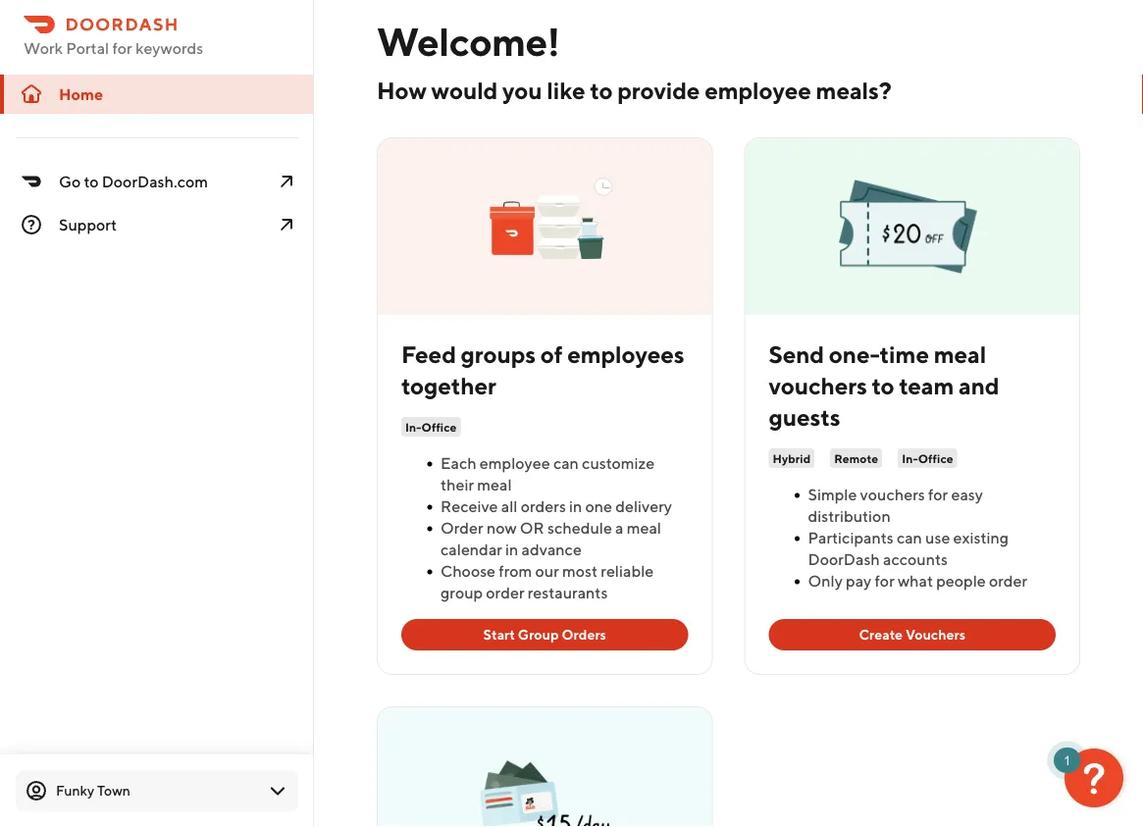 Task type: vqa. For each thing, say whether or not it's contained in the screenshot.
the left J
no



Task type: describe. For each thing, give the bounding box(es) containing it.
a
[[616, 519, 624, 537]]

employees
[[568, 340, 685, 368]]

one-
[[829, 340, 880, 368]]

each
[[441, 454, 477, 473]]

create
[[859, 627, 903, 643]]

reliable
[[601, 562, 654, 581]]

create vouchers button
[[769, 619, 1056, 651]]

create vouchers
[[859, 627, 966, 643]]

from
[[499, 562, 532, 581]]

1 vertical spatial office
[[918, 452, 954, 465]]

go
[[59, 172, 81, 191]]

use
[[926, 529, 951, 547]]

0 horizontal spatial in
[[506, 540, 519, 559]]

customize
[[582, 454, 655, 473]]

most
[[562, 562, 598, 581]]

0 horizontal spatial meal
[[477, 476, 512, 494]]

home
[[59, 85, 103, 104]]

0 vertical spatial in-
[[405, 420, 422, 434]]

home link
[[0, 75, 314, 114]]

remote
[[835, 452, 879, 465]]

0 vertical spatial employee
[[705, 76, 812, 104]]

order
[[441, 519, 484, 537]]

vouchers
[[906, 627, 966, 643]]

start
[[483, 627, 515, 643]]

now
[[487, 519, 517, 537]]

each employee can customize their meal receive all orders in one delivery order now or schedule a meal calendar in advance choose from our most reliable group order restaurants
[[441, 454, 672, 602]]

all
[[501, 497, 518, 516]]

send one-time meal vouchers to team and guests
[[769, 340, 1000, 431]]

meal inside send one-time meal vouchers to team and guests
[[934, 340, 987, 368]]

order inside the simple vouchers for easy distribution participants can use existing doordash accounts only pay for what people order
[[989, 572, 1028, 590]]

1 button
[[1054, 748, 1124, 808]]

feed
[[401, 340, 456, 368]]

1 horizontal spatial meal
[[627, 519, 662, 537]]

simple
[[808, 485, 857, 504]]

support link
[[0, 205, 314, 244]]

for for easy
[[928, 485, 948, 504]]

to inside "link"
[[84, 172, 99, 191]]

work
[[24, 39, 63, 57]]

go to doordash.com link
[[0, 162, 314, 201]]

go to doordash.com
[[59, 172, 208, 191]]

group
[[441, 584, 483, 602]]

provide
[[618, 76, 700, 104]]

vouchers inside send one-time meal vouchers to team and guests
[[769, 372, 867, 399]]

hybrid
[[773, 452, 811, 465]]

advance
[[522, 540, 582, 559]]

1
[[1064, 753, 1071, 768]]

one
[[586, 497, 613, 516]]

receive
[[441, 497, 498, 516]]

funky
[[56, 783, 94, 799]]

time
[[880, 340, 929, 368]]

easy
[[952, 485, 983, 504]]

delivery
[[616, 497, 672, 516]]

and
[[959, 372, 1000, 399]]

1 horizontal spatial in
[[569, 497, 582, 516]]

like
[[547, 76, 586, 104]]

doordash
[[808, 550, 880, 569]]

team
[[899, 372, 954, 399]]

start group orders
[[483, 627, 607, 643]]

calendar
[[441, 540, 502, 559]]

funky town
[[56, 783, 131, 799]]



Task type: locate. For each thing, give the bounding box(es) containing it.
feed groups of employees together
[[401, 340, 685, 399]]

of
[[541, 340, 563, 368]]

in-office
[[405, 420, 457, 434], [902, 452, 954, 465]]

0 vertical spatial to
[[590, 76, 613, 104]]

1 vertical spatial employee
[[480, 454, 550, 473]]

employee up all
[[480, 454, 550, 473]]

in
[[569, 497, 582, 516], [506, 540, 519, 559]]

0 vertical spatial office
[[422, 420, 457, 434]]

2 vertical spatial meal
[[627, 519, 662, 537]]

office up the easy
[[918, 452, 954, 465]]

0 horizontal spatial order
[[486, 584, 525, 602]]

can up "accounts"
[[897, 529, 923, 547]]

can inside each employee can customize their meal receive all orders in one delivery order now or schedule a meal calendar in advance choose from our most reliable group order restaurants
[[553, 454, 579, 473]]

in- right remote
[[902, 452, 918, 465]]

can up orders
[[553, 454, 579, 473]]

1 vertical spatial to
[[84, 172, 99, 191]]

1 horizontal spatial for
[[875, 572, 895, 590]]

meal up all
[[477, 476, 512, 494]]

0 vertical spatial in-office
[[405, 420, 457, 434]]

participants
[[808, 529, 894, 547]]

vouchers up distribution at bottom
[[860, 485, 925, 504]]

0 vertical spatial can
[[553, 454, 579, 473]]

meal up and at top
[[934, 340, 987, 368]]

for
[[112, 39, 132, 57], [928, 485, 948, 504], [875, 572, 895, 590]]

distribution
[[808, 507, 891, 526]]

0 horizontal spatial employee
[[480, 454, 550, 473]]

to
[[590, 76, 613, 104], [84, 172, 99, 191], [872, 372, 895, 399]]

meal down delivery at the right bottom
[[627, 519, 662, 537]]

for left the easy
[[928, 485, 948, 504]]

1 vertical spatial in-office
[[902, 452, 954, 465]]

accounts
[[883, 550, 948, 569]]

for right pay
[[875, 572, 895, 590]]

how
[[377, 76, 427, 104]]

2 vertical spatial for
[[875, 572, 895, 590]]

start group orders button
[[401, 619, 689, 651]]

keywords
[[135, 39, 203, 57]]

groups
[[461, 340, 536, 368]]

only
[[808, 572, 843, 590]]

0 vertical spatial for
[[112, 39, 132, 57]]

simple vouchers for easy distribution participants can use existing doordash accounts only pay for what people order
[[808, 485, 1028, 590]]

1 vertical spatial in
[[506, 540, 519, 559]]

meal
[[934, 340, 987, 368], [477, 476, 512, 494], [627, 519, 662, 537]]

guests
[[769, 403, 841, 431]]

to down "time"
[[872, 372, 895, 399]]

in-office down together
[[405, 420, 457, 434]]

employee
[[705, 76, 812, 104], [480, 454, 550, 473]]

1 horizontal spatial employee
[[705, 76, 812, 104]]

our
[[536, 562, 559, 581]]

in- down together
[[405, 420, 422, 434]]

support
[[59, 215, 117, 234]]

order down from
[[486, 584, 525, 602]]

order inside each employee can customize their meal receive all orders in one delivery order now or schedule a meal calendar in advance choose from our most reliable group order restaurants
[[486, 584, 525, 602]]

vouchers inside the simple vouchers for easy distribution participants can use existing doordash accounts only pay for what people order
[[860, 485, 925, 504]]

1 horizontal spatial in-
[[902, 452, 918, 465]]

1 horizontal spatial in-office
[[902, 452, 954, 465]]

0 horizontal spatial for
[[112, 39, 132, 57]]

to inside send one-time meal vouchers to team and guests
[[872, 372, 895, 399]]

you
[[503, 76, 542, 104]]

for for keywords
[[112, 39, 132, 57]]

orders
[[562, 627, 607, 643]]

or
[[520, 519, 545, 537]]

office
[[422, 420, 457, 434], [918, 452, 954, 465]]

schedule
[[548, 519, 612, 537]]

2 horizontal spatial to
[[872, 372, 895, 399]]

vouchers up guests
[[769, 372, 867, 399]]

0 vertical spatial meal
[[934, 340, 987, 368]]

can
[[553, 454, 579, 473], [897, 529, 923, 547]]

1 vertical spatial vouchers
[[860, 485, 925, 504]]

employee left meals?
[[705, 76, 812, 104]]

send
[[769, 340, 825, 368]]

in-
[[405, 420, 422, 434], [902, 452, 918, 465]]

2 horizontal spatial for
[[928, 485, 948, 504]]

for right portal
[[112, 39, 132, 57]]

meals?
[[816, 76, 892, 104]]

would
[[431, 76, 498, 104]]

0 horizontal spatial can
[[553, 454, 579, 473]]

1 horizontal spatial can
[[897, 529, 923, 547]]

1 vertical spatial for
[[928, 485, 948, 504]]

0 horizontal spatial in-
[[405, 420, 422, 434]]

office up each
[[422, 420, 457, 434]]

restaurants
[[528, 584, 608, 602]]

to right the 'like'
[[590, 76, 613, 104]]

1 vertical spatial can
[[897, 529, 923, 547]]

order
[[989, 572, 1028, 590], [486, 584, 525, 602]]

1 vertical spatial meal
[[477, 476, 512, 494]]

town
[[97, 783, 131, 799]]

0 vertical spatial vouchers
[[769, 372, 867, 399]]

what
[[898, 572, 933, 590]]

2 vertical spatial to
[[872, 372, 895, 399]]

in-office up the easy
[[902, 452, 954, 465]]

welcome!
[[377, 18, 560, 64]]

group
[[518, 627, 559, 643]]

1 horizontal spatial office
[[918, 452, 954, 465]]

1 horizontal spatial to
[[590, 76, 613, 104]]

together
[[401, 372, 496, 399]]

orders
[[521, 497, 566, 516]]

1 horizontal spatial order
[[989, 572, 1028, 590]]

pay
[[846, 572, 872, 590]]

0 horizontal spatial office
[[422, 420, 457, 434]]

to right go
[[84, 172, 99, 191]]

work portal for keywords
[[24, 39, 203, 57]]

0 horizontal spatial in-office
[[405, 420, 457, 434]]

how would you like to provide employee meals?
[[377, 76, 892, 104]]

employee inside each employee can customize their meal receive all orders in one delivery order now or schedule a meal calendar in advance choose from our most reliable group order restaurants
[[480, 454, 550, 473]]

order right people
[[989, 572, 1028, 590]]

in up schedule
[[569, 497, 582, 516]]

vouchers
[[769, 372, 867, 399], [860, 485, 925, 504]]

their
[[441, 476, 474, 494]]

existing
[[954, 529, 1009, 547]]

in up from
[[506, 540, 519, 559]]

2 horizontal spatial meal
[[934, 340, 987, 368]]

choose
[[441, 562, 496, 581]]

portal
[[66, 39, 109, 57]]

1 vertical spatial in-
[[902, 452, 918, 465]]

can inside the simple vouchers for easy distribution participants can use existing doordash accounts only pay for what people order
[[897, 529, 923, 547]]

0 vertical spatial in
[[569, 497, 582, 516]]

0 horizontal spatial to
[[84, 172, 99, 191]]

doordash.com
[[102, 172, 208, 191]]

people
[[937, 572, 986, 590]]



